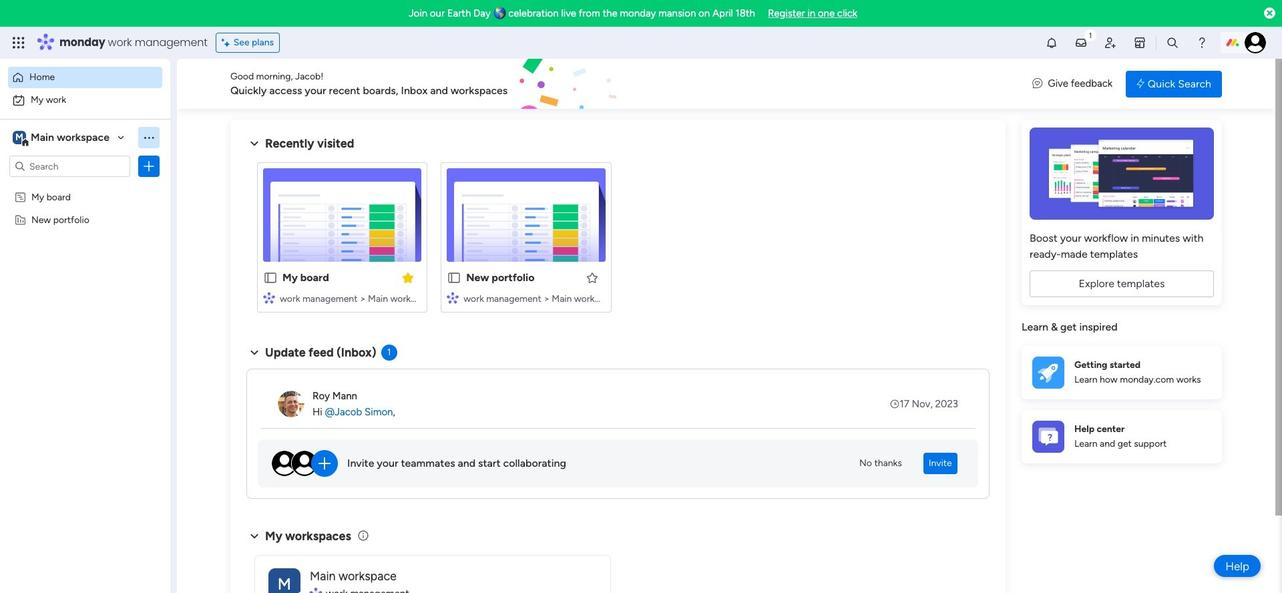 Task type: vqa. For each thing, say whether or not it's contained in the screenshot.
help image
yes



Task type: describe. For each thing, give the bounding box(es) containing it.
1 image
[[1085, 27, 1097, 42]]

Search in workspace field
[[28, 159, 112, 174]]

1 vertical spatial option
[[8, 90, 162, 111]]

notifications image
[[1045, 36, 1059, 49]]

help center element
[[1022, 410, 1222, 463]]

v2 bolt switch image
[[1137, 76, 1145, 91]]

see plans image
[[222, 35, 234, 50]]

jacob simon image
[[1245, 32, 1267, 53]]

quick search results list box
[[246, 152, 990, 329]]

help image
[[1196, 36, 1209, 49]]

getting started element
[[1022, 346, 1222, 399]]

0 vertical spatial option
[[8, 67, 162, 88]]

invite members image
[[1104, 36, 1118, 49]]



Task type: locate. For each thing, give the bounding box(es) containing it.
0 horizontal spatial public board image
[[263, 271, 278, 285]]

v2 user feedback image
[[1033, 76, 1043, 91]]

options image
[[142, 160, 156, 173]]

public board image
[[263, 271, 278, 285], [447, 271, 462, 285]]

workspace image
[[13, 130, 26, 145], [269, 568, 301, 593]]

close update feed (inbox) image
[[246, 345, 263, 361]]

templates image image
[[1034, 128, 1210, 220]]

0 vertical spatial workspace image
[[13, 130, 26, 145]]

list box
[[0, 183, 170, 411]]

1 element
[[381, 345, 397, 361]]

search everything image
[[1166, 36, 1180, 49]]

workspace selection element
[[13, 130, 112, 147]]

close my workspaces image
[[246, 528, 263, 544]]

remove from favorites image
[[402, 271, 415, 284]]

workspace options image
[[142, 131, 156, 144]]

monday marketplace image
[[1134, 36, 1147, 49]]

close recently visited image
[[246, 136, 263, 152]]

option
[[8, 67, 162, 88], [8, 90, 162, 111], [0, 185, 170, 187]]

2 public board image from the left
[[447, 271, 462, 285]]

public board image for the remove from favorites image
[[263, 271, 278, 285]]

roy mann image
[[278, 391, 305, 418]]

select product image
[[12, 36, 25, 49]]

2 vertical spatial option
[[0, 185, 170, 187]]

public board image for add to favorites image at the left of page
[[447, 271, 462, 285]]

update feed image
[[1075, 36, 1088, 49]]

add to favorites image
[[586, 271, 599, 284]]

1 horizontal spatial workspace image
[[269, 568, 301, 593]]

0 horizontal spatial workspace image
[[13, 130, 26, 145]]

1 horizontal spatial public board image
[[447, 271, 462, 285]]

1 public board image from the left
[[263, 271, 278, 285]]

1 vertical spatial workspace image
[[269, 568, 301, 593]]



